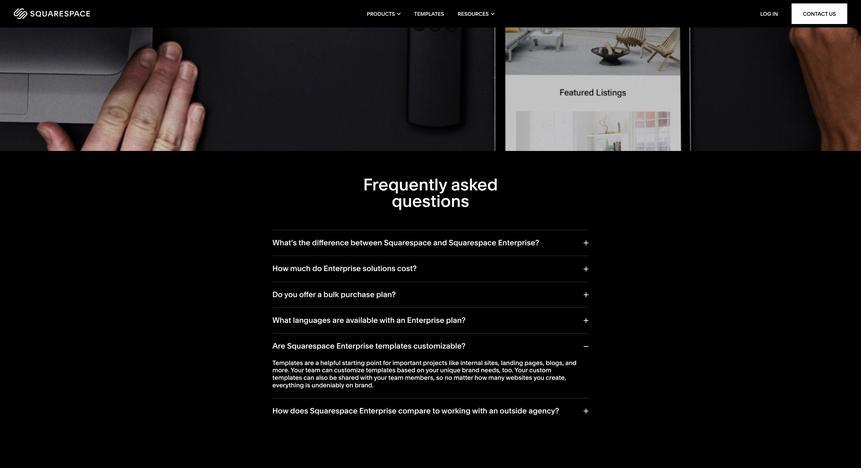 Task type: describe. For each thing, give the bounding box(es) containing it.
templates left is
[[272, 374, 302, 382]]

for
[[383, 360, 391, 367]]

frequently asked questions
[[363, 175, 498, 211]]

working
[[441, 407, 471, 416]]

enterprise up starting at left bottom
[[336, 342, 374, 351]]

templates are a helpful starting point for important projects like internal sites, landing pages, blogs, and more. your team can customize templates based on your unique brand needs, too. your custom templates can also be shared with your team members, so no matter how many websites you create, everything is undeniably on brand.
[[272, 360, 577, 390]]

create,
[[546, 374, 566, 382]]

1 horizontal spatial with
[[380, 316, 395, 326]]

squarespace logo image
[[14, 8, 90, 19]]

brand
[[462, 367, 479, 375]]

languages
[[293, 316, 331, 326]]

squarespace logo link
[[14, 8, 180, 19]]

1 horizontal spatial can
[[322, 367, 333, 375]]

in
[[773, 10, 778, 17]]

brand.
[[355, 382, 374, 390]]

sites,
[[484, 360, 500, 367]]

solutions
[[363, 264, 395, 274]]

how much do enterprise solutions cost?
[[272, 264, 417, 274]]

no
[[445, 374, 452, 382]]

websites
[[506, 374, 532, 382]]

shared
[[338, 374, 359, 382]]

1 vertical spatial on
[[346, 382, 353, 390]]

everything
[[272, 382, 304, 390]]

resources button
[[458, 0, 494, 27]]

0 horizontal spatial and
[[433, 239, 447, 248]]

resources
[[458, 10, 489, 17]]

templates link
[[414, 0, 444, 27]]

are squarespace enterprise templates customizable?
[[272, 342, 466, 351]]

how for how much do enterprise solutions cost?
[[272, 264, 288, 274]]

are
[[272, 342, 285, 351]]

a inside templates are a helpful starting point for important projects like internal sites, landing pages, blogs, and more. your team can customize templates based on your unique brand needs, too. your custom templates can also be shared with your team members, so no matter how many websites you create, everything is undeniably on brand.
[[315, 360, 319, 367]]

helpful
[[320, 360, 341, 367]]

unique
[[440, 367, 461, 375]]

be
[[329, 374, 337, 382]]

how does squarespace enterprise compare to working with an outside agency?
[[272, 407, 559, 416]]

1 vertical spatial an
[[489, 407, 498, 416]]

difference
[[312, 239, 349, 248]]

frequently
[[363, 175, 447, 195]]

0 vertical spatial an
[[396, 316, 405, 326]]

log             in link
[[760, 10, 778, 17]]

contact us
[[803, 10, 836, 17]]

is
[[305, 382, 310, 390]]

projects
[[423, 360, 447, 367]]

log
[[760, 10, 771, 17]]

purchase
[[341, 290, 375, 300]]

offer
[[299, 290, 316, 300]]

0 horizontal spatial your
[[374, 374, 387, 382]]

members,
[[405, 374, 435, 382]]

between
[[351, 239, 382, 248]]

1 your from the left
[[291, 367, 304, 375]]

0 vertical spatial a
[[318, 290, 322, 300]]

too.
[[502, 367, 513, 375]]

undeniably
[[312, 382, 344, 390]]

enterprise right do
[[324, 264, 361, 274]]

do
[[272, 290, 283, 300]]

what languages are available with an enterprise plan?
[[272, 316, 466, 326]]

much
[[290, 264, 311, 274]]

do
[[312, 264, 322, 274]]

0 horizontal spatial you
[[284, 290, 297, 300]]



Task type: vqa. For each thing, say whether or not it's contained in the screenshot.
for at the left of the page
yes



Task type: locate. For each thing, give the bounding box(es) containing it.
you right do
[[284, 290, 297, 300]]

templates up for
[[375, 342, 412, 351]]

customizable?
[[413, 342, 466, 351]]

can left also
[[303, 374, 314, 382]]

an
[[396, 316, 405, 326], [489, 407, 498, 416]]

templates
[[414, 10, 444, 17], [272, 360, 303, 367]]

enterprise?
[[498, 239, 539, 248]]

team up is
[[305, 367, 320, 375]]

enterprise down brand.
[[359, 407, 397, 416]]

so
[[436, 374, 443, 382]]

how left does
[[272, 407, 288, 416]]

0 vertical spatial how
[[272, 264, 288, 274]]

like
[[449, 360, 459, 367]]

log             in
[[760, 10, 778, 17]]

customize
[[334, 367, 364, 375]]

with down point
[[360, 374, 373, 382]]

2 how from the top
[[272, 407, 288, 416]]

a left helpful
[[315, 360, 319, 367]]

can up undeniably at the left
[[322, 367, 333, 375]]

1 horizontal spatial are
[[332, 316, 344, 326]]

2 horizontal spatial with
[[472, 407, 487, 416]]

on
[[417, 367, 424, 375], [346, 382, 353, 390]]

your down point
[[374, 374, 387, 382]]

contact us link
[[792, 3, 847, 24]]

the
[[299, 239, 310, 248]]

blogs,
[[546, 360, 564, 367]]

0 horizontal spatial templates
[[272, 360, 303, 367]]

1 vertical spatial are
[[304, 360, 314, 367]]

are left helpful
[[304, 360, 314, 367]]

bulk
[[324, 290, 339, 300]]

with
[[380, 316, 395, 326], [360, 374, 373, 382], [472, 407, 487, 416]]

plan?
[[376, 290, 396, 300], [446, 316, 466, 326]]

1 horizontal spatial you
[[534, 374, 544, 382]]

0 horizontal spatial are
[[304, 360, 314, 367]]

your right more.
[[291, 367, 304, 375]]

more.
[[272, 367, 289, 375]]

products button
[[367, 0, 400, 27]]

1 horizontal spatial an
[[489, 407, 498, 416]]

matter
[[454, 374, 473, 382]]

1 horizontal spatial plan?
[[446, 316, 466, 326]]

us
[[829, 10, 836, 17]]

with right the available
[[380, 316, 395, 326]]

and inside templates are a helpful starting point for important projects like internal sites, landing pages, blogs, and more. your team can customize templates based on your unique brand needs, too. your custom templates can also be shared with your team members, so no matter how many websites you create, everything is undeniably on brand.
[[565, 360, 577, 367]]

and
[[433, 239, 447, 248], [565, 360, 577, 367]]

templates inside templates are a helpful starting point for important projects like internal sites, landing pages, blogs, and more. your team can customize templates based on your unique brand needs, too. your custom templates can also be shared with your team members, so no matter how many websites you create, everything is undeniably on brand.
[[272, 360, 303, 367]]

0 vertical spatial with
[[380, 316, 395, 326]]

products
[[367, 10, 395, 17]]

plan? up the customizable? on the bottom of the page
[[446, 316, 466, 326]]

1 horizontal spatial your
[[426, 367, 439, 375]]

0 horizontal spatial plan?
[[376, 290, 396, 300]]

important
[[393, 360, 422, 367]]

your right too.
[[515, 367, 528, 375]]

2 vertical spatial with
[[472, 407, 487, 416]]

0 vertical spatial you
[[284, 290, 297, 300]]

0 vertical spatial plan?
[[376, 290, 396, 300]]

1 vertical spatial plan?
[[446, 316, 466, 326]]

are left the available
[[332, 316, 344, 326]]

enterprise
[[324, 264, 361, 274], [407, 316, 444, 326], [336, 342, 374, 351], [359, 407, 397, 416]]

point
[[366, 360, 382, 367]]

with right working
[[472, 407, 487, 416]]

0 vertical spatial are
[[332, 316, 344, 326]]

how for how does squarespace enterprise compare to working with an outside agency?
[[272, 407, 288, 416]]

1 vertical spatial and
[[565, 360, 577, 367]]

landing
[[501, 360, 523, 367]]

1 vertical spatial you
[[534, 374, 544, 382]]

internal
[[460, 360, 483, 367]]

to
[[433, 407, 440, 416]]

1 vertical spatial templates
[[272, 360, 303, 367]]

also
[[316, 374, 328, 382]]

custom
[[529, 367, 551, 375]]

you inside templates are a helpful starting point for important projects like internal sites, landing pages, blogs, and more. your team can customize templates based on your unique brand needs, too. your custom templates can also be shared with your team members, so no matter how many websites you create, everything is undeniably on brand.
[[534, 374, 544, 382]]

templates up brand.
[[366, 367, 396, 375]]

1 horizontal spatial your
[[515, 367, 528, 375]]

templates
[[375, 342, 412, 351], [366, 367, 396, 375], [272, 374, 302, 382]]

0 horizontal spatial team
[[305, 367, 320, 375]]

starting
[[342, 360, 365, 367]]

available
[[346, 316, 378, 326]]

are inside templates are a helpful starting point for important projects like internal sites, landing pages, blogs, and more. your team can customize templates based on your unique brand needs, too. your custom templates can also be shared with your team members, so no matter how many websites you create, everything is undeniably on brand.
[[304, 360, 314, 367]]

1 horizontal spatial team
[[388, 374, 403, 382]]

a left the bulk
[[318, 290, 322, 300]]

0 vertical spatial and
[[433, 239, 447, 248]]

squarespace
[[384, 239, 431, 248], [449, 239, 496, 248], [287, 342, 335, 351], [310, 407, 358, 416]]

templates for templates are a helpful starting point for important projects like internal sites, landing pages, blogs, and more. your team can customize templates based on your unique brand needs, too. your custom templates can also be shared with your team members, so no matter how many websites you create, everything is undeniably on brand.
[[272, 360, 303, 367]]

with inside templates are a helpful starting point for important projects like internal sites, landing pages, blogs, and more. your team can customize templates based on your unique brand needs, too. your custom templates can also be shared with your team members, so no matter how many websites you create, everything is undeniably on brand.
[[360, 374, 373, 382]]

1 vertical spatial how
[[272, 407, 288, 416]]

0 horizontal spatial on
[[346, 382, 353, 390]]

on left brand.
[[346, 382, 353, 390]]

many
[[488, 374, 505, 382]]

do you offer a bulk purchase plan?
[[272, 290, 396, 300]]

what's
[[272, 239, 297, 248]]

asked
[[451, 175, 498, 195]]

agency?
[[529, 407, 559, 416]]

how
[[272, 264, 288, 274], [272, 407, 288, 416]]

how
[[475, 374, 487, 382]]

a
[[318, 290, 322, 300], [315, 360, 319, 367]]

contact
[[803, 10, 828, 17]]

1 how from the top
[[272, 264, 288, 274]]

you down pages,
[[534, 374, 544, 382]]

does
[[290, 407, 308, 416]]

what's the difference between squarespace and squarespace enterprise?
[[272, 239, 539, 248]]

cost?
[[397, 264, 417, 274]]

questions
[[392, 191, 469, 211]]

0 horizontal spatial your
[[291, 367, 304, 375]]

are
[[332, 316, 344, 326], [304, 360, 314, 367]]

team down for
[[388, 374, 403, 382]]

background image of various tech objects on desk with real estate website opened on ipad image
[[0, 0, 861, 151]]

1 horizontal spatial and
[[565, 360, 577, 367]]

your
[[426, 367, 439, 375], [374, 374, 387, 382]]

0 vertical spatial on
[[417, 367, 424, 375]]

1 horizontal spatial on
[[417, 367, 424, 375]]

0 vertical spatial templates
[[414, 10, 444, 17]]

you
[[284, 290, 297, 300], [534, 374, 544, 382]]

based
[[397, 367, 415, 375]]

team
[[305, 367, 320, 375], [388, 374, 403, 382]]

needs,
[[481, 367, 501, 375]]

0 horizontal spatial with
[[360, 374, 373, 382]]

1 vertical spatial a
[[315, 360, 319, 367]]

your
[[291, 367, 304, 375], [515, 367, 528, 375]]

what
[[272, 316, 291, 326]]

how left much
[[272, 264, 288, 274]]

2 your from the left
[[515, 367, 528, 375]]

compare
[[398, 407, 431, 416]]

your left no
[[426, 367, 439, 375]]

pages,
[[525, 360, 544, 367]]

0 horizontal spatial an
[[396, 316, 405, 326]]

0 horizontal spatial can
[[303, 374, 314, 382]]

on right based
[[417, 367, 424, 375]]

enterprise up the customizable? on the bottom of the page
[[407, 316, 444, 326]]

can
[[322, 367, 333, 375], [303, 374, 314, 382]]

outside
[[500, 407, 527, 416]]

1 horizontal spatial templates
[[414, 10, 444, 17]]

plan? down solutions
[[376, 290, 396, 300]]

templates for templates
[[414, 10, 444, 17]]

1 vertical spatial with
[[360, 374, 373, 382]]



